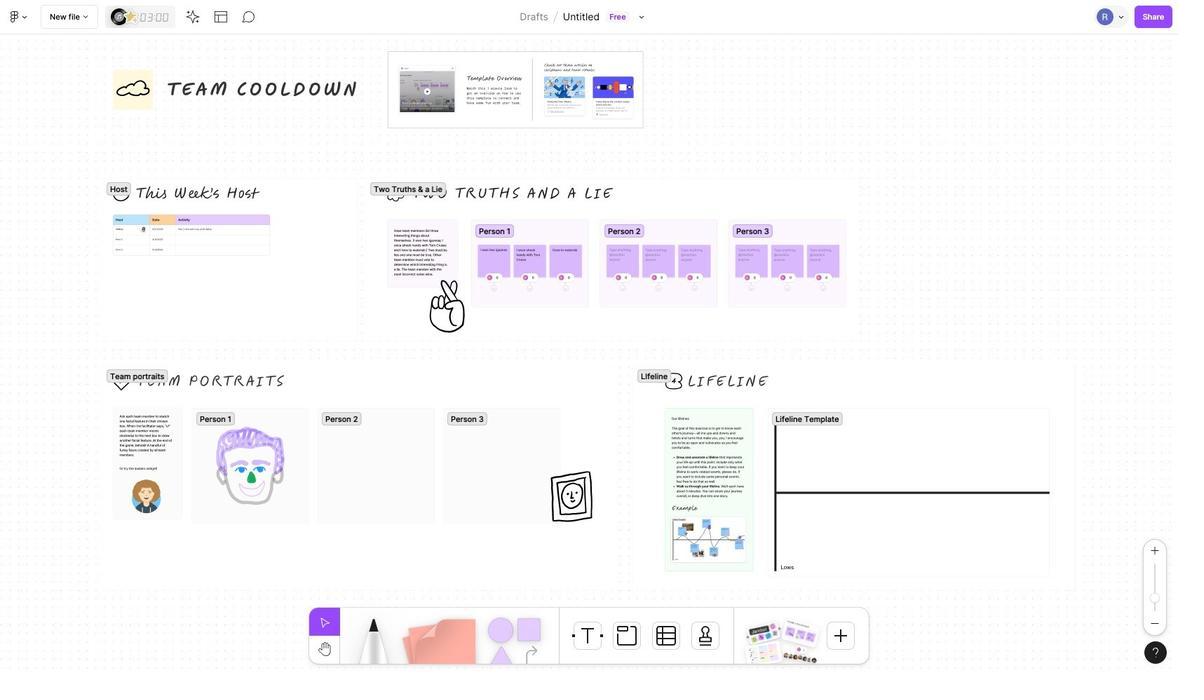 Task type: vqa. For each thing, say whether or not it's contained in the screenshot.
Main toolbar region
yes



Task type: describe. For each thing, give the bounding box(es) containing it.
view comments image
[[242, 10, 256, 24]]

team cooldown image
[[782, 619, 821, 648]]

multiplayer tools image
[[1117, 0, 1128, 34]]

team charter image
[[745, 641, 783, 668]]



Task type: locate. For each thing, give the bounding box(es) containing it.
File name text field
[[563, 8, 601, 26]]

main toolbar region
[[0, 0, 1179, 34]]

help image
[[1154, 648, 1159, 658]]



